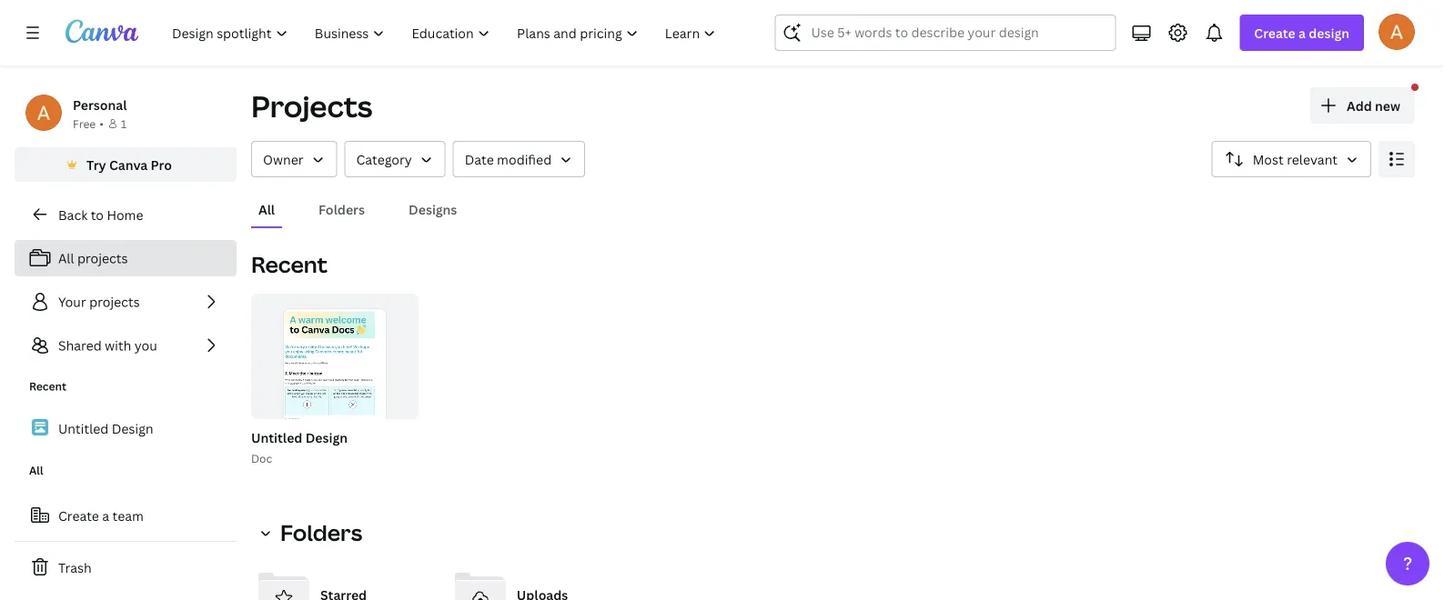 Task type: locate. For each thing, give the bounding box(es) containing it.
untitled inside untitled design doc
[[251, 429, 302, 446]]

free
[[73, 116, 96, 131]]

create inside dropdown button
[[1254, 24, 1296, 41]]

all
[[258, 201, 275, 218], [58, 250, 74, 267], [29, 463, 43, 478]]

list
[[15, 240, 237, 364]]

untitled for untitled design doc
[[251, 429, 302, 446]]

new
[[1375, 97, 1401, 114]]

create left team at left
[[58, 507, 99, 525]]

design inside untitled design link
[[112, 420, 153, 438]]

a inside dropdown button
[[1299, 24, 1306, 41]]

recent
[[251, 250, 327, 279], [29, 379, 66, 394]]

a left design
[[1299, 24, 1306, 41]]

a for design
[[1299, 24, 1306, 41]]

all button
[[251, 192, 282, 227]]

create left design
[[1254, 24, 1296, 41]]

1 vertical spatial all
[[58, 250, 74, 267]]

create inside button
[[58, 507, 99, 525]]

try canva pro button
[[15, 147, 237, 182]]

0 vertical spatial all
[[258, 201, 275, 218]]

projects
[[77, 250, 128, 267], [89, 294, 140, 311]]

0 horizontal spatial create
[[58, 507, 99, 525]]

back to home link
[[15, 197, 237, 233]]

0 vertical spatial recent
[[251, 250, 327, 279]]

back to home
[[58, 206, 143, 223]]

untitled design
[[58, 420, 153, 438]]

folders down untitled design doc
[[280, 518, 362, 548]]

•
[[99, 116, 104, 131]]

1 horizontal spatial untitled
[[251, 429, 302, 446]]

Sort by button
[[1212, 141, 1372, 177]]

Category button
[[344, 141, 446, 177]]

1 vertical spatial a
[[102, 507, 109, 525]]

all inside button
[[258, 201, 275, 218]]

2 horizontal spatial all
[[258, 201, 275, 218]]

untitled
[[58, 420, 109, 438], [251, 429, 302, 446]]

Date modified button
[[453, 141, 585, 177]]

untitled down shared
[[58, 420, 109, 438]]

projects
[[251, 86, 373, 126]]

0 horizontal spatial all
[[29, 463, 43, 478]]

0 horizontal spatial recent
[[29, 379, 66, 394]]

0 vertical spatial folders
[[319, 201, 365, 218]]

create a design button
[[1240, 15, 1364, 51]]

recent down all button
[[251, 250, 327, 279]]

canva
[[109, 156, 148, 173]]

folders down category
[[319, 201, 365, 218]]

all projects
[[58, 250, 128, 267]]

folders
[[319, 201, 365, 218], [280, 518, 362, 548]]

home
[[107, 206, 143, 223]]

0 vertical spatial a
[[1299, 24, 1306, 41]]

create for create a design
[[1254, 24, 1296, 41]]

1 horizontal spatial all
[[58, 250, 74, 267]]

1 horizontal spatial recent
[[251, 250, 327, 279]]

apple lee image
[[1379, 13, 1415, 50]]

date modified
[[465, 151, 552, 168]]

design
[[112, 420, 153, 438], [305, 429, 348, 446]]

projects right your
[[89, 294, 140, 311]]

0 horizontal spatial untitled
[[58, 420, 109, 438]]

untitled up doc at bottom left
[[251, 429, 302, 446]]

a inside button
[[102, 507, 109, 525]]

modified
[[497, 151, 552, 168]]

1 horizontal spatial a
[[1299, 24, 1306, 41]]

untitled design button
[[251, 427, 348, 450]]

1 vertical spatial folders
[[280, 518, 362, 548]]

your
[[58, 294, 86, 311]]

try
[[87, 156, 106, 173]]

a left team at left
[[102, 507, 109, 525]]

projects down back to home
[[77, 250, 128, 267]]

0 vertical spatial projects
[[77, 250, 128, 267]]

design
[[1309, 24, 1350, 41]]

team
[[112, 507, 144, 525]]

1 vertical spatial create
[[58, 507, 99, 525]]

personal
[[73, 96, 127, 113]]

all projects link
[[15, 240, 237, 277]]

most
[[1253, 151, 1284, 168]]

None search field
[[775, 15, 1116, 51]]

1 horizontal spatial design
[[305, 429, 348, 446]]

untitled inside untitled design link
[[58, 420, 109, 438]]

with
[[105, 337, 131, 354]]

1 horizontal spatial create
[[1254, 24, 1296, 41]]

all for all button
[[258, 201, 275, 218]]

design inside untitled design doc
[[305, 429, 348, 446]]

try canva pro
[[87, 156, 172, 173]]

recent down shared
[[29, 379, 66, 394]]

Search search field
[[811, 15, 1080, 50]]

create a team button
[[15, 498, 237, 534]]

create
[[1254, 24, 1296, 41], [58, 507, 99, 525]]

untitled design doc
[[251, 429, 348, 466]]

1 vertical spatial recent
[[29, 379, 66, 394]]

projects for your projects
[[89, 294, 140, 311]]

untitled design link
[[15, 410, 237, 448]]

0 vertical spatial create
[[1254, 24, 1296, 41]]

0 horizontal spatial a
[[102, 507, 109, 525]]

folders inside folders button
[[319, 201, 365, 218]]

a
[[1299, 24, 1306, 41], [102, 507, 109, 525]]

to
[[91, 206, 104, 223]]

0 horizontal spatial design
[[112, 420, 153, 438]]

create a team
[[58, 507, 144, 525]]

add new
[[1347, 97, 1401, 114]]

1
[[121, 116, 127, 131]]

free •
[[73, 116, 104, 131]]

1 vertical spatial projects
[[89, 294, 140, 311]]



Task type: describe. For each thing, give the bounding box(es) containing it.
top level navigation element
[[160, 15, 731, 51]]

all for all projects
[[58, 250, 74, 267]]

folders button
[[251, 515, 373, 552]]

a for team
[[102, 507, 109, 525]]

pro
[[151, 156, 172, 173]]

owner
[[263, 151, 304, 168]]

shared with you link
[[15, 328, 237, 364]]

folders button
[[311, 192, 372, 227]]

date
[[465, 151, 494, 168]]

create for create a team
[[58, 507, 99, 525]]

designs button
[[401, 192, 464, 227]]

you
[[134, 337, 157, 354]]

create a design
[[1254, 24, 1350, 41]]

folders inside folders dropdown button
[[280, 518, 362, 548]]

2 vertical spatial all
[[29, 463, 43, 478]]

list containing all projects
[[15, 240, 237, 364]]

untitled for untitled design
[[58, 420, 109, 438]]

trash
[[58, 559, 92, 577]]

most relevant
[[1253, 151, 1338, 168]]

design for untitled design
[[112, 420, 153, 438]]

relevant
[[1287, 151, 1338, 168]]

shared with you
[[58, 337, 157, 354]]

design for untitled design doc
[[305, 429, 348, 446]]

trash link
[[15, 550, 237, 586]]

your projects link
[[15, 284, 237, 320]]

your projects
[[58, 294, 140, 311]]

shared
[[58, 337, 102, 354]]

add new button
[[1311, 87, 1415, 124]]

Owner button
[[251, 141, 337, 177]]

add
[[1347, 97, 1372, 114]]

doc
[[251, 451, 272, 466]]

back
[[58, 206, 88, 223]]

designs
[[409, 201, 457, 218]]

projects for all projects
[[77, 250, 128, 267]]

category
[[356, 151, 412, 168]]



Task type: vqa. For each thing, say whether or not it's contained in the screenshot.
'Social'
no



